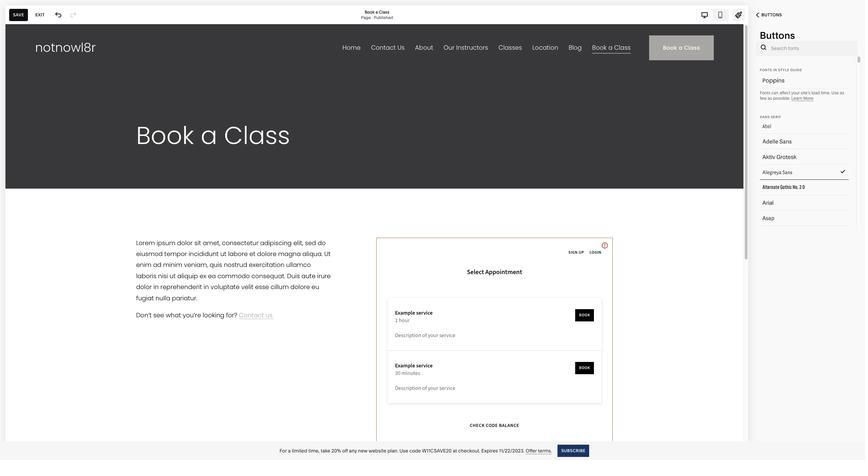 Task type: describe. For each thing, give the bounding box(es) containing it.
can
[[772, 90, 779, 95]]

·
[[372, 15, 373, 20]]

plan.
[[388, 448, 399, 454]]

offer terms. link
[[526, 448, 552, 455]]

buttons button
[[749, 7, 790, 22]]

terms.
[[538, 448, 552, 454]]

poppins image
[[755, 75, 845, 87]]

save
[[13, 12, 24, 17]]

class
[[379, 9, 390, 14]]

subscribe
[[562, 448, 586, 453]]

sans
[[760, 115, 770, 119]]

book a class page · published
[[361, 9, 393, 20]]

buttons inside the "buttons" button
[[762, 12, 783, 17]]

exit
[[35, 12, 45, 17]]

use inside fonts can affect your site's load time. use as few as possible.
[[832, 90, 840, 95]]

time,
[[309, 448, 320, 454]]

1 vertical spatial buttons
[[760, 30, 796, 41]]

style
[[779, 68, 790, 72]]

exit button
[[32, 9, 48, 21]]

possible.
[[774, 96, 791, 101]]

Search fonts text field
[[772, 41, 854, 56]]

0 horizontal spatial use
[[400, 448, 409, 454]]

site's
[[801, 90, 811, 95]]

for a limited time, take 20% off any new website plan. use code w11csave20 at checkout. expires 11/22/2023. offer terms.
[[280, 448, 552, 454]]

your
[[792, 90, 800, 95]]

any
[[349, 448, 357, 454]]

serif
[[772, 115, 782, 119]]

sans serif
[[760, 115, 782, 119]]

arial image
[[755, 197, 845, 210]]

offer
[[526, 448, 537, 454]]

few
[[760, 96, 767, 101]]

off
[[342, 448, 348, 454]]

learn more link
[[792, 96, 814, 101]]

limited
[[292, 448, 308, 454]]

a for book
[[376, 9, 378, 14]]

adelle sans image
[[755, 136, 845, 148]]

save button
[[9, 9, 28, 21]]

guide
[[791, 68, 803, 72]]

row group containing fonts can affect your site's load time. use as few as possible.
[[753, 56, 857, 460]]

20%
[[332, 448, 341, 454]]

checkout.
[[459, 448, 481, 454]]

aktiv grotesk image
[[755, 151, 845, 164]]

new
[[358, 448, 368, 454]]

at
[[453, 448, 457, 454]]

published
[[374, 15, 393, 20]]

learn more
[[792, 96, 814, 101]]



Task type: locate. For each thing, give the bounding box(es) containing it.
2 fonts from the top
[[760, 90, 771, 95]]

0 horizontal spatial as
[[768, 96, 773, 101]]

0 vertical spatial a
[[376, 9, 378, 14]]

1 vertical spatial use
[[400, 448, 409, 454]]

1 horizontal spatial a
[[376, 9, 378, 14]]

0 vertical spatial as
[[841, 90, 845, 95]]

tab list
[[697, 9, 729, 20]]

load
[[812, 90, 821, 95]]

use right plan.
[[400, 448, 409, 454]]

fonts in style guide
[[760, 68, 803, 72]]

book
[[365, 9, 375, 14]]

a inside book a class page · published
[[376, 9, 378, 14]]

a
[[376, 9, 378, 14], [288, 448, 291, 454]]

alegreya sans image
[[755, 167, 845, 179]]

fonts can affect your site's load time. use as few as possible.
[[760, 90, 845, 101]]

row group
[[753, 56, 857, 460]]

fonts for fonts in style guide
[[760, 68, 773, 72]]

a right book
[[376, 9, 378, 14]]

a for for
[[288, 448, 291, 454]]

fonts
[[760, 68, 773, 72], [760, 90, 771, 95]]

website
[[369, 448, 387, 454]]

as
[[841, 90, 845, 95], [768, 96, 773, 101]]

time.
[[822, 90, 831, 95]]

page
[[361, 15, 371, 20]]

0 vertical spatial buttons
[[762, 12, 783, 17]]

w11csave20
[[422, 448, 452, 454]]

expires
[[482, 448, 498, 454]]

1 horizontal spatial use
[[832, 90, 840, 95]]

use
[[832, 90, 840, 95], [400, 448, 409, 454]]

subscribe button
[[558, 445, 590, 457]]

fonts for fonts can affect your site's load time. use as few as possible.
[[760, 90, 771, 95]]

use right 'time.'
[[832, 90, 840, 95]]

0 vertical spatial fonts
[[760, 68, 773, 72]]

0 vertical spatial use
[[832, 90, 840, 95]]

affect
[[780, 90, 791, 95]]

1 vertical spatial as
[[768, 96, 773, 101]]

fonts inside fonts can affect your site's load time. use as few as possible.
[[760, 90, 771, 95]]

1 vertical spatial a
[[288, 448, 291, 454]]

code
[[410, 448, 421, 454]]

abel image
[[755, 121, 845, 133]]

11/22/2023.
[[499, 448, 525, 454]]

1 vertical spatial fonts
[[760, 90, 771, 95]]

0 horizontal spatial a
[[288, 448, 291, 454]]

more
[[804, 96, 814, 101]]

1 fonts from the top
[[760, 68, 773, 72]]

in
[[774, 68, 778, 72]]

fonts up few
[[760, 90, 771, 95]]

learn
[[792, 96, 803, 101]]

take
[[321, 448, 331, 454]]

buttons
[[762, 12, 783, 17], [760, 30, 796, 41]]

asap image
[[755, 213, 845, 225]]

fonts left in
[[760, 68, 773, 72]]

1 horizontal spatial as
[[841, 90, 845, 95]]

a right the 'for'
[[288, 448, 291, 454]]

alternate gothic no. 3 d image
[[755, 182, 845, 194]]

as right few
[[768, 96, 773, 101]]

for
[[280, 448, 287, 454]]

as right 'time.'
[[841, 90, 845, 95]]



Task type: vqa. For each thing, say whether or not it's contained in the screenshot.
11/22/2023.
yes



